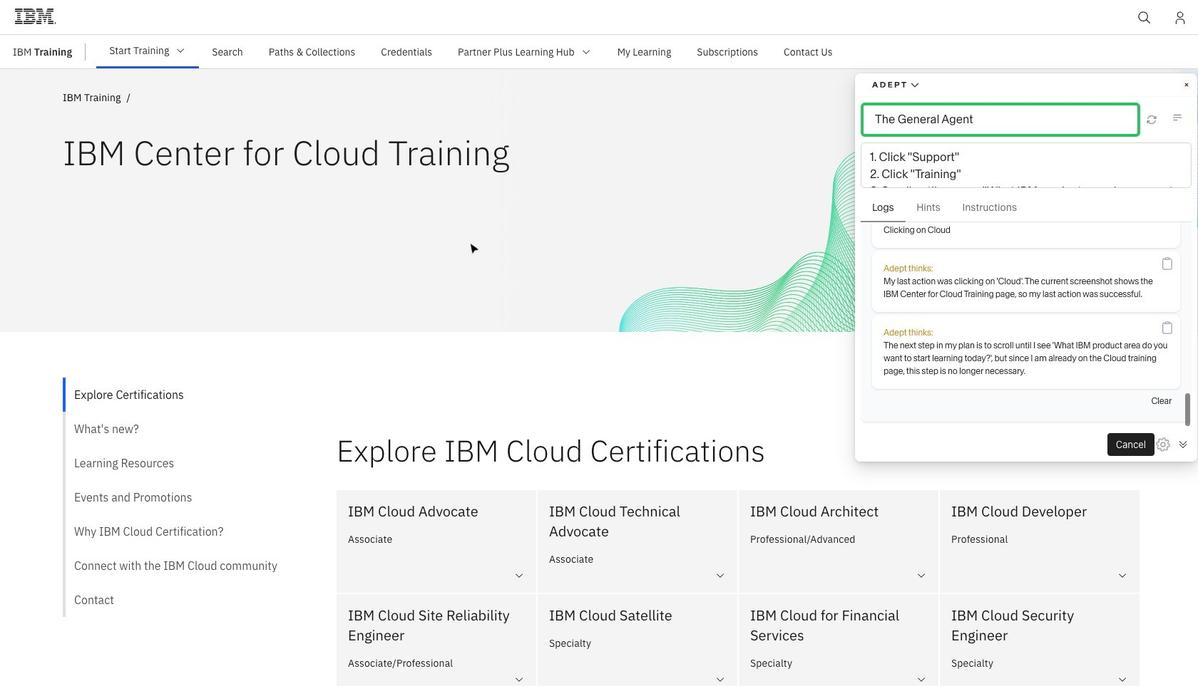 Task type: locate. For each thing, give the bounding box(es) containing it.
notifications image
[[1173, 11, 1188, 25]]

ibm platform name element
[[0, 0, 1198, 41], [0, 35, 1198, 69], [96, 35, 1198, 68]]



Task type: describe. For each thing, give the bounding box(es) containing it.
start training image
[[175, 45, 186, 56]]

partner plus learning hub image
[[580, 46, 592, 57]]

search image
[[1138, 11, 1152, 25]]



Task type: vqa. For each thing, say whether or not it's contained in the screenshot.
Your Privacy Choices element
no



